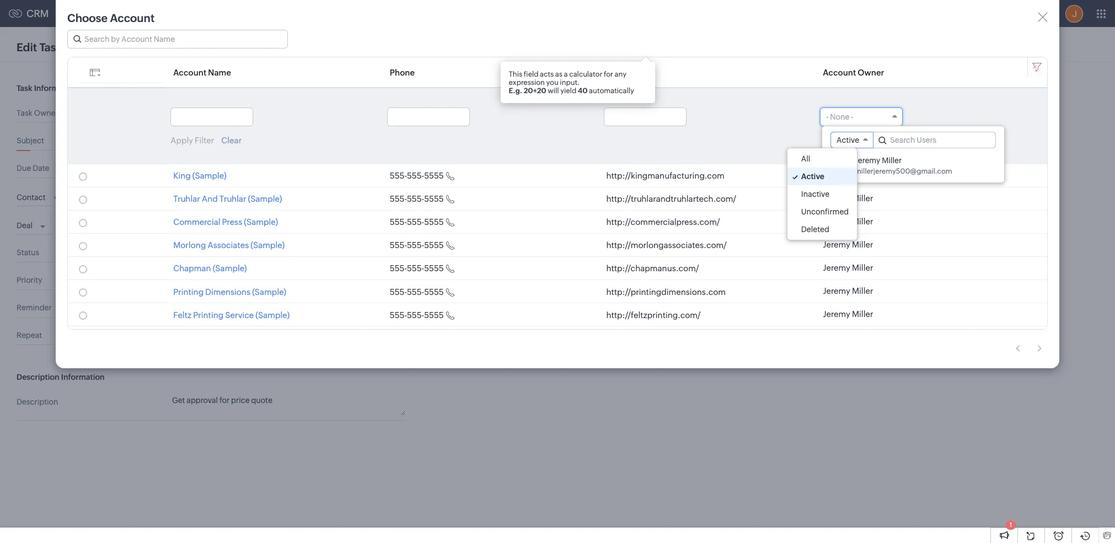 Task type: describe. For each thing, give the bounding box(es) containing it.
acts
[[540, 70, 554, 78]]

truhlar and truhlar (sample)
[[173, 194, 282, 204]]

edit inside edit task edit page layout
[[67, 44, 81, 53]]

jeremy miller for http://chapmanus.com/
[[823, 263, 873, 272]]

website
[[606, 68, 638, 77]]

(sample) right associates
[[251, 241, 285, 250]]

clear
[[221, 135, 242, 145]]

(sample) down mmm d, yyyy text box
[[248, 194, 282, 204]]

account for account name
[[173, 68, 207, 77]]

edit page layout link
[[67, 44, 127, 53]]

miller for http://commercialpress.com/
[[852, 217, 873, 226]]

http://truhlarandtruhlartech.com/
[[606, 194, 736, 204]]

1 truhlar from the left
[[173, 194, 200, 204]]

555-555-5555 for feltz printing service (sample)
[[390, 310, 444, 320]]

truhlar and truhlar (sample) link
[[173, 194, 282, 204]]

555-555-5555 for king (sample)
[[390, 171, 444, 180]]

unconfirmed option
[[788, 203, 857, 221]]

(sample) up printing dimensions (sample)
[[213, 264, 247, 273]]

status
[[17, 248, 39, 257]]

automatically
[[589, 87, 634, 95]]

feltz printing service (sample) link
[[173, 310, 290, 320]]

due date
[[17, 164, 49, 173]]

home link
[[53, 0, 93, 27]]

repeat
[[17, 331, 42, 340]]

home
[[62, 9, 84, 18]]

description information
[[17, 373, 105, 382]]

task owner
[[17, 109, 58, 117]]

http://printingdimensions.com
[[606, 287, 726, 296]]

morlong associates (sample) link
[[173, 241, 285, 250]]

information for description information
[[61, 373, 105, 382]]

leads
[[102, 9, 123, 18]]

inactive
[[801, 190, 830, 199]]

0 vertical spatial task
[[39, 41, 62, 53]]

a
[[564, 70, 568, 78]]

closing
[[436, 108, 463, 117]]

active inside "option"
[[801, 172, 825, 181]]

choose account
[[67, 12, 155, 24]]

jeremy for http://truhlarandtruhlartech.com/
[[823, 193, 851, 203]]

priority
[[17, 276, 42, 284]]

http://morlongassociates.com/
[[606, 241, 727, 250]]

reminder
[[17, 303, 52, 312]]

account owner
[[823, 68, 884, 77]]

all
[[801, 154, 810, 163]]

yield
[[561, 87, 576, 95]]

555-555-5555 for truhlar and truhlar (sample)
[[390, 194, 444, 204]]

- none -
[[826, 113, 854, 121]]

2 truhlar from the left
[[219, 194, 246, 204]]

5555 for king (sample)
[[424, 171, 444, 180]]

jeremy inside jeremy miller millerjeremy500@gmail.com
[[855, 156, 881, 165]]

description for description
[[17, 398, 58, 406]]

jeremy miller for http://printingdimensions.com
[[823, 286, 873, 296]]

dimensions
[[205, 287, 250, 296]]

profile element
[[1059, 0, 1090, 27]]

jeremy for http://chapmanus.com/
[[823, 263, 851, 272]]

as
[[555, 70, 563, 78]]

millerjeremy500@gmail.com
[[855, 167, 952, 175]]

name for deal name
[[460, 78, 481, 87]]

Search Users text field
[[874, 132, 996, 148]]

miller for http://chapmanus.com/
[[852, 263, 873, 272]]

deal name
[[443, 78, 481, 87]]

will
[[548, 87, 559, 95]]

20+20
[[524, 87, 546, 95]]

0 horizontal spatial edit
[[17, 41, 37, 53]]

555-555-5555 for commercial press (sample)
[[390, 217, 444, 227]]

for
[[604, 70, 613, 78]]

jeremy for http://commercialpress.com/
[[823, 217, 851, 226]]

5555 for truhlar and truhlar (sample)
[[424, 194, 444, 204]]

crm
[[26, 8, 49, 19]]

jeremy miller for http://feltzprinting.com/
[[823, 310, 873, 319]]

http://kingmanufacturing.com
[[606, 171, 725, 180]]

jeremy miller for http://commercialpress.com/
[[823, 217, 873, 226]]

jeremy miller for http://truhlarandtruhlartech.com/
[[823, 193, 873, 203]]

deleted
[[801, 225, 829, 234]]

due
[[17, 164, 31, 173]]

jeremy for http://printingdimensions.com
[[823, 286, 851, 296]]

deleted option
[[788, 221, 857, 238]]

http://chemelus.com/
[[606, 334, 691, 343]]

morlong associates (sample)
[[173, 241, 285, 250]]

choose
[[67, 12, 108, 24]]

555-555-5555 for morlong associates (sample)
[[390, 241, 444, 250]]

account for account owner
[[823, 68, 856, 77]]

calculator
[[569, 70, 602, 78]]

(sample) up and
[[192, 171, 227, 180]]

http://commercialpress.com/
[[606, 217, 720, 227]]

crm link
[[9, 8, 49, 19]]

555-555-5555 for printing dimensions (sample)
[[390, 287, 444, 296]]

1 vertical spatial printing
[[193, 310, 224, 320]]

page
[[83, 44, 101, 53]]

40
[[578, 87, 588, 95]]

expression
[[509, 78, 545, 87]]



Task type: vqa. For each thing, say whether or not it's contained in the screenshot.
5th 555-555-5555 from the bottom of the page
yes



Task type: locate. For each thing, give the bounding box(es) containing it.
http://feltzprinting.com/
[[606, 310, 701, 320]]

0 vertical spatial owner
[[858, 68, 884, 77]]

commercial press (sample)
[[173, 217, 278, 227]]

printing dimensions (sample) link
[[173, 287, 286, 296]]

navigation
[[1010, 341, 1048, 357]]

1 description from the top
[[17, 373, 59, 382]]

feltz
[[173, 310, 191, 320]]

3 5555 from the top
[[424, 217, 444, 227]]

1 horizontal spatial truhlar
[[219, 194, 246, 204]]

owner up "- none -" field
[[858, 68, 884, 77]]

date right due
[[33, 164, 49, 173]]

1 555-555-5555 from the top
[[390, 171, 444, 180]]

Get approval for price quote text field
[[172, 395, 405, 416]]

layout
[[102, 44, 127, 53]]

commercial
[[173, 217, 220, 227]]

5555 for morlong associates (sample)
[[424, 241, 444, 250]]

- right none
[[851, 113, 854, 121]]

truhlar right and
[[219, 194, 246, 204]]

description
[[17, 373, 59, 382], [17, 398, 58, 406]]

owner down task information
[[34, 109, 58, 117]]

- left none
[[826, 113, 829, 121]]

Active field
[[831, 132, 874, 148]]

jeremy
[[172, 111, 198, 120], [855, 156, 881, 165], [823, 170, 851, 180], [823, 193, 851, 203], [823, 217, 851, 226], [823, 240, 851, 249], [823, 263, 851, 272], [823, 286, 851, 296], [823, 310, 851, 319]]

5 555-555-5555 from the top
[[390, 264, 444, 273]]

truhlar left and
[[173, 194, 200, 204]]

6 5555 from the top
[[424, 287, 444, 296]]

None text field
[[388, 108, 469, 126], [604, 108, 686, 126], [172, 223, 352, 231], [388, 108, 469, 126], [604, 108, 686, 126], [172, 223, 352, 231]]

printing dimensions (sample)
[[173, 287, 286, 296]]

e.g.
[[509, 87, 522, 95]]

None submit
[[642, 221, 682, 239]]

date right closing
[[465, 108, 481, 117]]

contacts link
[[132, 0, 182, 27]]

miller inside jeremy miller millerjeremy500@gmail.com
[[882, 156, 902, 165]]

4 555-555-5555 from the top
[[390, 241, 444, 250]]

None text field
[[498, 48, 650, 57], [498, 78, 677, 87], [171, 108, 253, 126], [172, 138, 405, 147], [172, 194, 352, 203], [498, 48, 650, 57], [498, 78, 677, 87], [171, 108, 253, 126], [172, 138, 405, 147], [172, 194, 352, 203]]

feltz printing service (sample)
[[173, 310, 290, 320]]

2 - from the left
[[851, 113, 854, 121]]

edit
[[17, 41, 37, 53], [67, 44, 81, 53]]

-
[[826, 113, 829, 121], [851, 113, 854, 121]]

5555 for printing dimensions (sample)
[[424, 287, 444, 296]]

5 5555 from the top
[[424, 264, 444, 273]]

5555
[[424, 171, 444, 180], [424, 194, 444, 204], [424, 217, 444, 227], [424, 241, 444, 250], [424, 264, 444, 273], [424, 287, 444, 296], [424, 310, 444, 320]]

task up 'subject'
[[17, 109, 32, 117]]

name
[[208, 68, 231, 77], [460, 78, 481, 87]]

deal
[[443, 78, 459, 87]]

profile image
[[1066, 5, 1083, 22]]

jeremy miller option
[[822, 152, 1004, 180]]

none
[[830, 113, 850, 121]]

task
[[39, 41, 62, 53], [17, 84, 32, 93], [17, 109, 32, 117]]

edit left page
[[67, 44, 81, 53]]

miller
[[199, 111, 219, 120], [882, 156, 902, 165], [852, 170, 873, 180], [852, 193, 873, 203], [852, 217, 873, 226], [852, 240, 873, 249], [852, 263, 873, 272], [852, 286, 873, 296], [852, 310, 873, 319]]

king (sample) link
[[173, 171, 227, 180]]

description down repeat
[[17, 373, 59, 382]]

2 vertical spatial task
[[17, 109, 32, 117]]

date
[[465, 108, 481, 117], [33, 164, 49, 173]]

2 5555 from the top
[[424, 194, 444, 204]]

555-555-5555 for chapman (sample)
[[390, 264, 444, 273]]

1 horizontal spatial name
[[460, 78, 481, 87]]

1 vertical spatial description
[[17, 398, 58, 406]]

1 vertical spatial owner
[[34, 109, 58, 117]]

task information
[[17, 84, 77, 93]]

any
[[615, 70, 627, 78]]

0 vertical spatial active
[[837, 136, 859, 145]]

0 vertical spatial description
[[17, 373, 59, 382]]

0 vertical spatial information
[[34, 84, 77, 93]]

task down crm
[[39, 41, 62, 53]]

(sample)
[[192, 171, 227, 180], [248, 194, 282, 204], [244, 217, 278, 227], [251, 241, 285, 250], [213, 264, 247, 273], [252, 287, 286, 296], [256, 310, 290, 320]]

list box containing all
[[788, 148, 857, 240]]

field
[[524, 70, 539, 78]]

inactive option
[[788, 185, 857, 203]]

all option
[[788, 150, 857, 168]]

0 horizontal spatial truhlar
[[173, 194, 200, 204]]

clear link
[[221, 135, 242, 145]]

truhlar
[[173, 194, 200, 204], [219, 194, 246, 204]]

MMM d, yyyy
 text field
[[498, 109, 588, 117]]

0 horizontal spatial name
[[208, 68, 231, 77]]

0 horizontal spatial account
[[110, 12, 155, 24]]

1 horizontal spatial edit
[[67, 44, 81, 53]]

input.
[[560, 78, 580, 87]]

information for task information
[[34, 84, 77, 93]]

information
[[34, 84, 77, 93], [61, 373, 105, 382]]

service
[[225, 310, 254, 320]]

name right deal
[[460, 78, 481, 87]]

2 description from the top
[[17, 398, 58, 406]]

and
[[202, 194, 218, 204]]

owner for task owner
[[34, 109, 58, 117]]

printing down the chapman
[[173, 287, 204, 296]]

closing date
[[436, 108, 481, 117]]

1 5555 from the top
[[424, 171, 444, 180]]

http://chapmanus.com/
[[606, 264, 699, 273]]

this
[[509, 70, 522, 78]]

- None - field
[[820, 108, 903, 126]]

active
[[837, 136, 859, 145], [801, 172, 825, 181]]

miller for http://morlongassociates.com/
[[852, 240, 873, 249]]

1 horizontal spatial account
[[173, 68, 207, 77]]

7 5555 from the top
[[424, 310, 444, 320]]

1 vertical spatial task
[[17, 84, 32, 93]]

5555 for chapman (sample)
[[424, 264, 444, 273]]

jeremy miller for http://kingmanufacturing.com
[[823, 170, 873, 180]]

you
[[546, 78, 559, 87]]

(sample) right service at left
[[256, 310, 290, 320]]

4 5555 from the top
[[424, 241, 444, 250]]

(sample) right press
[[244, 217, 278, 227]]

jeremy for http://morlongassociates.com/
[[823, 240, 851, 249]]

0 horizontal spatial owner
[[34, 109, 58, 117]]

None button
[[603, 38, 651, 56], [656, 38, 730, 56], [734, 38, 773, 56], [491, 221, 540, 239], [546, 221, 638, 239], [603, 38, 651, 56], [656, 38, 730, 56], [734, 38, 773, 56], [491, 221, 540, 239], [546, 221, 638, 239]]

6 555-555-5555 from the top
[[390, 287, 444, 296]]

amount
[[452, 47, 481, 56]]

1 vertical spatial name
[[460, 78, 481, 87]]

1 vertical spatial information
[[61, 373, 105, 382]]

Search by Account Name text field
[[68, 30, 287, 48]]

miller for http://feltzprinting.com/
[[852, 310, 873, 319]]

1 horizontal spatial owner
[[858, 68, 884, 77]]

1 - from the left
[[826, 113, 829, 121]]

commercial press (sample) link
[[173, 217, 278, 227]]

leads link
[[93, 0, 132, 27]]

5555 for feltz printing service (sample)
[[424, 310, 444, 320]]

date for due date
[[33, 164, 49, 173]]

1 horizontal spatial -
[[851, 113, 854, 121]]

jeremy miller for http://morlongassociates.com/
[[823, 240, 873, 249]]

0 vertical spatial printing
[[173, 287, 204, 296]]

7 555-555-5555 from the top
[[390, 310, 444, 320]]

stage
[[460, 169, 481, 178]]

subject
[[17, 136, 44, 145]]

king (sample)
[[173, 171, 227, 180]]

jeremy for http://feltzprinting.com/
[[823, 310, 851, 319]]

1 vertical spatial active
[[801, 172, 825, 181]]

555-555-5555
[[390, 171, 444, 180], [390, 194, 444, 204], [390, 217, 444, 227], [390, 241, 444, 250], [390, 264, 444, 273], [390, 287, 444, 296], [390, 310, 444, 320]]

task for information
[[17, 84, 32, 93]]

(sample) up service at left
[[252, 287, 286, 296]]

edit task edit page layout
[[17, 41, 127, 53]]

task up 'task owner'
[[17, 84, 32, 93]]

edit down the crm "link" at left
[[17, 41, 37, 53]]

owner for account owner
[[858, 68, 884, 77]]

task for owner
[[17, 109, 32, 117]]

contacts
[[140, 9, 173, 18]]

555-
[[390, 171, 407, 180], [407, 171, 424, 180], [390, 194, 407, 204], [407, 194, 424, 204], [390, 217, 407, 227], [407, 217, 424, 227], [390, 241, 407, 250], [407, 241, 424, 250], [390, 264, 407, 273], [407, 264, 424, 273], [390, 287, 407, 296], [407, 287, 424, 296], [390, 310, 407, 320], [407, 310, 424, 320]]

this field acts as a calculator for any expression you input. e.g. 20+20 will yield 40 automatically
[[509, 70, 634, 95]]

miller for http://printingdimensions.com
[[852, 286, 873, 296]]

name down search by account name text box
[[208, 68, 231, 77]]

1 vertical spatial date
[[33, 164, 49, 173]]

unconfirmed
[[801, 207, 849, 216]]

5555 for commercial press (sample)
[[424, 217, 444, 227]]

0 horizontal spatial date
[[33, 164, 49, 173]]

miller for http://truhlarandtruhlartech.com/
[[852, 193, 873, 203]]

king
[[173, 171, 191, 180]]

chapman
[[173, 264, 211, 273]]

active option
[[788, 168, 857, 185]]

2 horizontal spatial account
[[823, 68, 856, 77]]

name for account name
[[208, 68, 231, 77]]

active down none
[[837, 136, 859, 145]]

phone
[[390, 68, 415, 77]]

date for closing date
[[465, 108, 481, 117]]

account name
[[173, 68, 231, 77]]

printing right "feltz"
[[193, 310, 224, 320]]

miller for http://kingmanufacturing.com
[[852, 170, 873, 180]]

marketplace element
[[1014, 0, 1037, 27]]

active up inactive
[[801, 172, 825, 181]]

active inside field
[[837, 136, 859, 145]]

1 horizontal spatial active
[[837, 136, 859, 145]]

0 vertical spatial date
[[465, 108, 481, 117]]

description for description information
[[17, 373, 59, 382]]

morlong
[[173, 241, 206, 250]]

jeremy miller millerjeremy500@gmail.com
[[855, 156, 952, 175]]

jeremy for http://kingmanufacturing.com
[[823, 170, 851, 180]]

1 horizontal spatial date
[[465, 108, 481, 117]]

3 555-555-5555 from the top
[[390, 217, 444, 227]]

description down description information
[[17, 398, 58, 406]]

associates
[[208, 241, 249, 250]]

0 vertical spatial name
[[208, 68, 231, 77]]

mmm d, yyyy text field
[[172, 166, 370, 175]]

list box
[[788, 148, 857, 240]]

press
[[222, 217, 242, 227]]

2 555-555-5555 from the top
[[390, 194, 444, 204]]

printing
[[173, 287, 204, 296], [193, 310, 224, 320]]

chapman (sample)
[[173, 264, 247, 273]]

chapman (sample) link
[[173, 264, 247, 273]]

0 horizontal spatial active
[[801, 172, 825, 181]]

0 horizontal spatial -
[[826, 113, 829, 121]]



